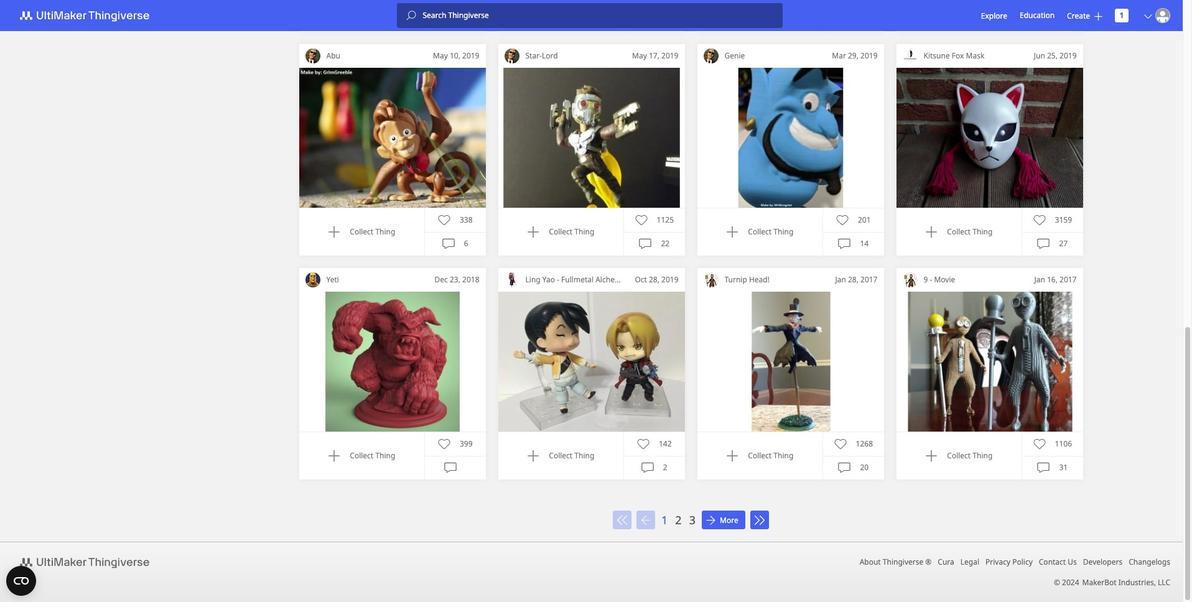 Task type: describe. For each thing, give the bounding box(es) containing it.
like image for abu
[[438, 214, 451, 226]]

may 10, 2019
[[433, 50, 479, 61]]

yao
[[543, 274, 555, 285]]

16,
[[1047, 274, 1058, 285]]

like image for 201
[[836, 214, 849, 226]]

collect for 1268
[[748, 451, 772, 461]]

2019 for mar 29, 2019
[[861, 50, 878, 61]]

142 link
[[637, 438, 672, 450]]

like image for 1106
[[1033, 438, 1046, 450]]

star-
[[526, 50, 542, 61]]

20 link
[[838, 462, 869, 474]]

changelogs link
[[1129, 557, 1171, 568]]

collect thing link for 142
[[527, 450, 594, 462]]

collect thing for 1125
[[549, 227, 594, 237]]

399
[[460, 439, 473, 449]]

add to collection image for kitsune fox mask
[[926, 226, 938, 238]]

add to collection image for abu
[[328, 226, 341, 238]]

about thingiverse ® cura legal privacy policy contact us developers changelogs
[[860, 557, 1171, 568]]

collect for 142
[[549, 451, 573, 461]]

©
[[1054, 577, 1060, 588]]

add to collection image for ling yao - fullmetal alchemist nendoroid
[[527, 450, 540, 462]]

like image for turnip head!
[[834, 438, 847, 450]]

0 vertical spatial 2 link
[[641, 462, 668, 474]]

collect for 399
[[350, 451, 373, 461]]

338
[[460, 215, 473, 225]]

31
[[1059, 463, 1068, 473]]

1 doublearrowicon image from the left
[[613, 512, 632, 529]]

nextarrow image
[[703, 511, 719, 529]]

lord
[[542, 50, 558, 61]]

mar
[[832, 50, 846, 61]]

cura link
[[938, 557, 954, 568]]

201
[[858, 215, 871, 225]]

comment image right search control image
[[440, 14, 453, 26]]

thing card image for dec 23, 2018
[[299, 292, 486, 432]]

2019 for oct 28, 2019
[[662, 274, 679, 285]]

about thingiverse ® link
[[860, 557, 932, 568]]

thing card image for mar 29, 2019
[[697, 68, 884, 208]]

2 - from the left
[[930, 274, 932, 285]]

10,
[[450, 50, 460, 61]]

collect for 1106
[[947, 451, 971, 461]]

open widget image
[[6, 566, 36, 596]]

22
[[661, 238, 670, 249]]

education
[[1020, 10, 1055, 21]]

1106
[[1055, 439, 1072, 449]]

previousarrow image
[[638, 511, 654, 530]]

29,
[[848, 50, 859, 61]]

like image for ling yao - fullmetal alchemist nendoroid
[[637, 438, 650, 450]]

22 link
[[639, 238, 670, 250]]

20
[[860, 463, 869, 473]]

nendoroid
[[632, 274, 669, 285]]

may for may 17, 2019
[[632, 50, 647, 61]]

policy
[[1013, 557, 1033, 568]]

may 17, 2019
[[632, 50, 679, 61]]

collect thing link for 338
[[328, 226, 395, 238]]

9 - movie
[[924, 274, 955, 285]]

collect thing for 338
[[350, 227, 395, 237]]

makerbot logo image
[[12, 8, 164, 23]]

more link
[[699, 511, 748, 530]]

®
[[926, 557, 932, 568]]

turnip
[[725, 274, 747, 285]]

collect thing for 399
[[350, 451, 395, 461]]

contact
[[1039, 557, 1066, 568]]

27
[[1059, 238, 1068, 249]]

kitsune
[[924, 50, 950, 61]]

thing card image for jan 16, 2017
[[896, 292, 1083, 432]]

contact us link
[[1039, 557, 1077, 568]]

1 horizontal spatial 1 link
[[1115, 9, 1129, 22]]

ling yao - fullmetal alchemist nendoroid
[[526, 274, 669, 285]]

collect thing link for 399
[[328, 450, 395, 462]]

comment image for turnip head!
[[838, 462, 851, 474]]

thing card image for may 17, 2019
[[498, 68, 685, 208]]

about
[[860, 557, 881, 568]]

comment image for mar 29, 2019
[[838, 238, 851, 250]]

6 link
[[442, 238, 468, 250]]

142
[[659, 439, 672, 449]]

comment image for abu
[[442, 238, 455, 250]]

legal
[[961, 557, 980, 568]]

thing card image for jun 25, 2019
[[896, 68, 1083, 208]]

comment image for kitsune fox mask
[[1038, 238, 1050, 250]]

like image up search thingiverse text box
[[637, 0, 650, 2]]

developers
[[1083, 557, 1123, 568]]

create button
[[1067, 10, 1103, 21]]

3 link
[[689, 513, 696, 528]]

collect thing for 3159
[[947, 227, 993, 237]]

like image up 10,
[[438, 0, 451, 2]]

oct
[[635, 274, 647, 285]]

27 link
[[1038, 238, 1068, 250]]

fox
[[952, 50, 964, 61]]

3159 link
[[1033, 214, 1072, 226]]

genie
[[725, 50, 745, 61]]

avatar image for yeti
[[305, 273, 320, 287]]

like image for star-lord
[[635, 214, 648, 226]]

add to collection image for genie
[[726, 226, 739, 238]]

like image for 399
[[438, 438, 451, 450]]

head!
[[749, 274, 770, 285]]

28, for oct
[[649, 274, 660, 285]]

fullmetal
[[561, 274, 594, 285]]

28, for jan
[[848, 274, 859, 285]]

jan 28, 2017
[[835, 274, 878, 285]]

Search Thingiverse text field
[[417, 11, 783, 21]]

2017 for jan 28, 2017
[[861, 274, 878, 285]]

thing card image for jan 28, 2017
[[697, 292, 884, 432]]

jan for jan 28, 2017
[[835, 274, 846, 285]]

privacy policy link
[[986, 557, 1033, 568]]

plusicon image
[[1095, 12, 1103, 20]]

© 2024 makerbot industries, llc
[[1054, 577, 1171, 588]]

9
[[924, 274, 928, 285]]

makerbot industries, llc link
[[1082, 577, 1171, 588]]

thing card image for oct 28, 2019
[[498, 292, 685, 432]]

yeti
[[326, 274, 339, 285]]

avatar image for kitsune fox mask
[[903, 49, 918, 63]]

collect thing for 1106
[[947, 451, 993, 461]]

399 link
[[438, 438, 473, 450]]

23,
[[450, 274, 460, 285]]

jun
[[1034, 50, 1045, 61]]

1 for '1' link to the right
[[1120, 10, 1124, 21]]



Task type: vqa. For each thing, say whether or not it's contained in the screenshot.
"make"
no



Task type: locate. For each thing, give the bounding box(es) containing it.
2 may from the left
[[632, 50, 647, 61]]

thing for 201
[[774, 227, 794, 237]]

1 vertical spatial 2 link
[[675, 513, 682, 528]]

2 28, from the left
[[848, 274, 859, 285]]

1125 link
[[635, 214, 674, 226]]

0 horizontal spatial 2 link
[[641, 462, 668, 474]]

1125
[[657, 215, 674, 225]]

jan down 14 link
[[835, 274, 846, 285]]

201 link
[[836, 214, 871, 226]]

0 horizontal spatial -
[[557, 274, 559, 285]]

2019 for may 10, 2019
[[462, 50, 479, 61]]

industries,
[[1119, 577, 1156, 588]]

changelogs
[[1129, 557, 1171, 568]]

search control image
[[407, 11, 417, 21]]

thing card image for may 10, 2019
[[299, 68, 486, 208]]

like image for 3159
[[1033, 214, 1046, 226]]

2019 right 29,
[[861, 50, 878, 61]]

1 horizontal spatial 2017
[[1060, 274, 1077, 285]]

comment image left 22
[[639, 238, 652, 250]]

collect for 201
[[748, 227, 772, 237]]

0 horizontal spatial 2017
[[861, 274, 878, 285]]

0 horizontal spatial jan
[[835, 274, 846, 285]]

comment image left the '27'
[[1038, 238, 1050, 250]]

mask
[[966, 50, 985, 61]]

add to collection image for 9 - movie
[[926, 450, 938, 462]]

collect for 3159
[[947, 227, 971, 237]]

oct 28, 2019
[[635, 274, 679, 285]]

2019 right 25,
[[1060, 50, 1077, 61]]

25,
[[1047, 50, 1058, 61]]

comment image
[[440, 14, 453, 26], [644, 14, 656, 26], [442, 238, 455, 250], [1038, 238, 1050, 250], [444, 462, 457, 474], [641, 462, 654, 474], [838, 462, 851, 474]]

like image left 399 at the bottom left of the page
[[438, 438, 451, 450]]

add to collection image
[[527, 2, 540, 14], [328, 450, 341, 462], [527, 450, 540, 462], [926, 450, 938, 462]]

2 down 142
[[663, 463, 668, 473]]

comment image left the 6 on the left of the page
[[442, 238, 455, 250]]

like image left 201
[[836, 214, 849, 226]]

like image left 142
[[637, 438, 650, 450]]

avatar image
[[1156, 8, 1171, 23], [305, 49, 320, 63], [504, 49, 519, 63], [703, 49, 718, 63], [903, 49, 918, 63], [305, 273, 320, 287], [504, 273, 519, 287], [703, 273, 718, 287], [903, 273, 918, 287]]

14 link
[[838, 238, 869, 250]]

add to collection image for yeti
[[328, 450, 341, 462]]

collect
[[350, 227, 373, 237], [549, 227, 573, 237], [748, 227, 772, 237], [947, 227, 971, 237], [350, 451, 373, 461], [549, 451, 573, 461], [748, 451, 772, 461], [947, 451, 971, 461]]

2017 right 16,
[[1060, 274, 1077, 285]]

2019 right 17, in the top of the page
[[661, 50, 679, 61]]

like image left the '3159'
[[1033, 214, 1046, 226]]

28, down 14 link
[[848, 274, 859, 285]]

collect thing for 201
[[748, 227, 794, 237]]

2019 for jun 25, 2019
[[1060, 50, 1077, 61]]

mar 29, 2019
[[832, 50, 878, 61]]

2 doublearrowicon image from the left
[[750, 512, 769, 529]]

1 horizontal spatial 1
[[1120, 10, 1124, 21]]

may
[[433, 50, 448, 61], [632, 50, 647, 61]]

1 horizontal spatial 2 link
[[675, 513, 682, 528]]

comment image for jan 16, 2017
[[1038, 462, 1050, 474]]

- right the yao on the top left of page
[[557, 274, 559, 285]]

1106 link
[[1033, 438, 1072, 450]]

explore
[[981, 10, 1007, 21]]

1 horizontal spatial 28,
[[848, 274, 859, 285]]

2017 for jan 16, 2017
[[1060, 274, 1077, 285]]

2019 right 10,
[[462, 50, 479, 61]]

1 may from the left
[[433, 50, 448, 61]]

2017 down 14
[[861, 274, 878, 285]]

privacy
[[986, 557, 1011, 568]]

legal link
[[961, 557, 980, 568]]

avatar image for star-lord
[[504, 49, 519, 63]]

comment image for ling yao - fullmetal alchemist nendoroid
[[641, 462, 654, 474]]

0 horizontal spatial 28,
[[649, 274, 660, 285]]

thing for 142
[[575, 451, 594, 461]]

0 horizontal spatial doublearrowicon image
[[613, 512, 632, 529]]

1 link right plusicon
[[1115, 9, 1129, 22]]

add to collection image
[[726, 2, 739, 14], [328, 226, 341, 238], [527, 226, 540, 238], [726, 226, 739, 238], [926, 226, 938, 238], [726, 450, 739, 462]]

1 horizontal spatial -
[[930, 274, 932, 285]]

0 vertical spatial 2
[[663, 463, 668, 473]]

2
[[663, 463, 668, 473], [675, 513, 682, 528]]

1 28, from the left
[[649, 274, 660, 285]]

1 vertical spatial 1
[[662, 513, 668, 528]]

1 horizontal spatial doublearrowicon image
[[750, 512, 769, 529]]

28, right oct
[[649, 274, 660, 285]]

0 horizontal spatial 1 link
[[662, 513, 668, 528]]

doublearrowicon image left previousarrow image
[[613, 512, 632, 529]]

education link
[[1020, 9, 1055, 22]]

movie
[[934, 274, 955, 285]]

avatar image for turnip head!
[[703, 273, 718, 287]]

collect thing link for 1125
[[527, 226, 594, 238]]

create
[[1067, 10, 1090, 21]]

may left 17, in the top of the page
[[632, 50, 647, 61]]

alchemist
[[596, 274, 630, 285]]

1 horizontal spatial may
[[632, 50, 647, 61]]

-
[[557, 274, 559, 285], [930, 274, 932, 285]]

comment image down 399 link
[[444, 462, 457, 474]]

1268
[[856, 439, 873, 449]]

avatar image for abu
[[305, 49, 320, 63]]

thing for 3159
[[973, 227, 993, 237]]

2 link down 142 link
[[641, 462, 668, 474]]

0 horizontal spatial 2
[[663, 463, 668, 473]]

comment image left 'create'
[[1040, 14, 1052, 26]]

like image left 1125
[[635, 214, 648, 226]]

avatar image for genie
[[703, 49, 718, 63]]

star-lord
[[526, 50, 558, 61]]

thing for 338
[[375, 227, 395, 237]]

doublearrowicon image
[[613, 512, 632, 529], [750, 512, 769, 529]]

kitsune fox mask
[[924, 50, 985, 61]]

collect thing link for 1106
[[926, 450, 993, 462]]

31 link
[[1038, 462, 1068, 474]]

turnip head!
[[725, 274, 770, 285]]

2 link left 3
[[675, 513, 682, 528]]

may for may 10, 2019
[[433, 50, 448, 61]]

6
[[464, 238, 468, 249]]

1 - from the left
[[557, 274, 559, 285]]

14
[[860, 238, 869, 249]]

1 right plusicon
[[1120, 10, 1124, 21]]

collect for 1125
[[549, 227, 573, 237]]

1 vertical spatial 1 link
[[662, 513, 668, 528]]

thing card image
[[299, 68, 486, 208], [498, 68, 685, 208], [697, 68, 884, 208], [896, 68, 1083, 208], [299, 292, 486, 432], [498, 292, 685, 432], [697, 292, 884, 432], [896, 292, 1083, 432]]

llc
[[1158, 577, 1171, 588]]

collect thing link for 3159
[[926, 226, 993, 238]]

jun 25, 2019
[[1034, 50, 1077, 61]]

developers link
[[1083, 557, 1123, 568]]

add to collection image for turnip head!
[[726, 450, 739, 462]]

0 vertical spatial 1 link
[[1115, 9, 1129, 22]]

comment image for yeti
[[444, 462, 457, 474]]

1 horizontal spatial jan
[[1034, 274, 1045, 285]]

us
[[1068, 557, 1077, 568]]

thingiverse
[[883, 557, 924, 568]]

add to collection image for star-lord
[[527, 226, 540, 238]]

338 link
[[438, 214, 473, 226]]

2019 for may 17, 2019
[[661, 50, 679, 61]]

1 horizontal spatial 2
[[675, 513, 682, 528]]

2 2017 from the left
[[1060, 274, 1077, 285]]

1 link right previousarrow image
[[662, 513, 668, 528]]

logo image
[[12, 555, 164, 570]]

explore button
[[981, 10, 1007, 21]]

1 vertical spatial 2
[[675, 513, 682, 528]]

comment image up 17, in the top of the page
[[644, 14, 656, 26]]

makerbot
[[1082, 577, 1117, 588]]

like image left 1268
[[834, 438, 847, 450]]

jan left 16,
[[1034, 274, 1045, 285]]

may left 10,
[[433, 50, 448, 61]]

comment image left 31
[[1038, 462, 1050, 474]]

comment image left 20
[[838, 462, 851, 474]]

2024
[[1062, 577, 1079, 588]]

thing
[[375, 227, 395, 237], [575, 227, 594, 237], [774, 227, 794, 237], [973, 227, 993, 237], [375, 451, 395, 461], [575, 451, 594, 461], [774, 451, 794, 461], [973, 451, 993, 461]]

comment image for may 17, 2019
[[639, 238, 652, 250]]

dec 23, 2018
[[435, 274, 479, 285]]

1 jan from the left
[[835, 274, 846, 285]]

2019 right oct
[[662, 274, 679, 285]]

like image left 1106
[[1033, 438, 1046, 450]]

collect thing
[[350, 227, 395, 237], [549, 227, 594, 237], [748, 227, 794, 237], [947, 227, 993, 237], [350, 451, 395, 461], [549, 451, 594, 461], [748, 451, 794, 461], [947, 451, 993, 461]]

1268 link
[[834, 438, 873, 450]]

collect thing link for 1268
[[726, 450, 794, 462]]

collect thing for 1268
[[748, 451, 794, 461]]

comment image down 142 link
[[641, 462, 654, 474]]

17,
[[649, 50, 660, 61]]

1 link
[[1115, 9, 1129, 22], [662, 513, 668, 528]]

0 vertical spatial 1
[[1120, 10, 1124, 21]]

2 left 3
[[675, 513, 682, 528]]

jan 16, 2017
[[1034, 274, 1077, 285]]

2019
[[462, 50, 479, 61], [661, 50, 679, 61], [861, 50, 878, 61], [1060, 50, 1077, 61], [662, 274, 679, 285]]

2 jan from the left
[[1034, 274, 1045, 285]]

doublearrowicon image right more at the right bottom of the page
[[750, 512, 769, 529]]

thing for 1125
[[575, 227, 594, 237]]

like image left 338
[[438, 214, 451, 226]]

cura
[[938, 557, 954, 568]]

abu
[[326, 50, 340, 61]]

collect for 338
[[350, 227, 373, 237]]

comment image
[[1040, 14, 1052, 26], [639, 238, 652, 250], [838, 238, 851, 250], [1038, 462, 1050, 474]]

thing for 1106
[[973, 451, 993, 461]]

thing for 399
[[375, 451, 395, 461]]

like image
[[438, 0, 451, 2], [637, 0, 650, 2], [438, 214, 451, 226], [635, 214, 648, 226], [637, 438, 650, 450], [834, 438, 847, 450]]

0 horizontal spatial 1
[[662, 513, 668, 528]]

1 2017 from the left
[[861, 274, 878, 285]]

dec
[[435, 274, 448, 285]]

1
[[1120, 10, 1124, 21], [662, 513, 668, 528]]

collect thing for 142
[[549, 451, 594, 461]]

0 horizontal spatial may
[[433, 50, 448, 61]]

collect thing link
[[328, 226, 395, 238], [527, 226, 594, 238], [726, 226, 794, 238], [926, 226, 993, 238], [328, 450, 395, 462], [527, 450, 594, 462], [726, 450, 794, 462], [926, 450, 993, 462]]

ling
[[526, 274, 541, 285]]

like image
[[836, 214, 849, 226], [1033, 214, 1046, 226], [438, 438, 451, 450], [1033, 438, 1046, 450]]

1 right previousarrow image
[[662, 513, 668, 528]]

2 link
[[641, 462, 668, 474], [675, 513, 682, 528]]

3
[[689, 513, 696, 528]]

comment image left 14
[[838, 238, 851, 250]]

avatar image for ling yao - fullmetal alchemist nendoroid
[[504, 273, 519, 287]]

1 for left '1' link
[[662, 513, 668, 528]]

- right 9
[[930, 274, 932, 285]]

thing for 1268
[[774, 451, 794, 461]]

collect thing link for 201
[[726, 226, 794, 238]]

jan for jan 16, 2017
[[1034, 274, 1045, 285]]

3159
[[1055, 215, 1072, 225]]

more
[[720, 515, 738, 526]]

2018
[[462, 274, 479, 285]]

avatar image for 9 - movie
[[903, 273, 918, 287]]



